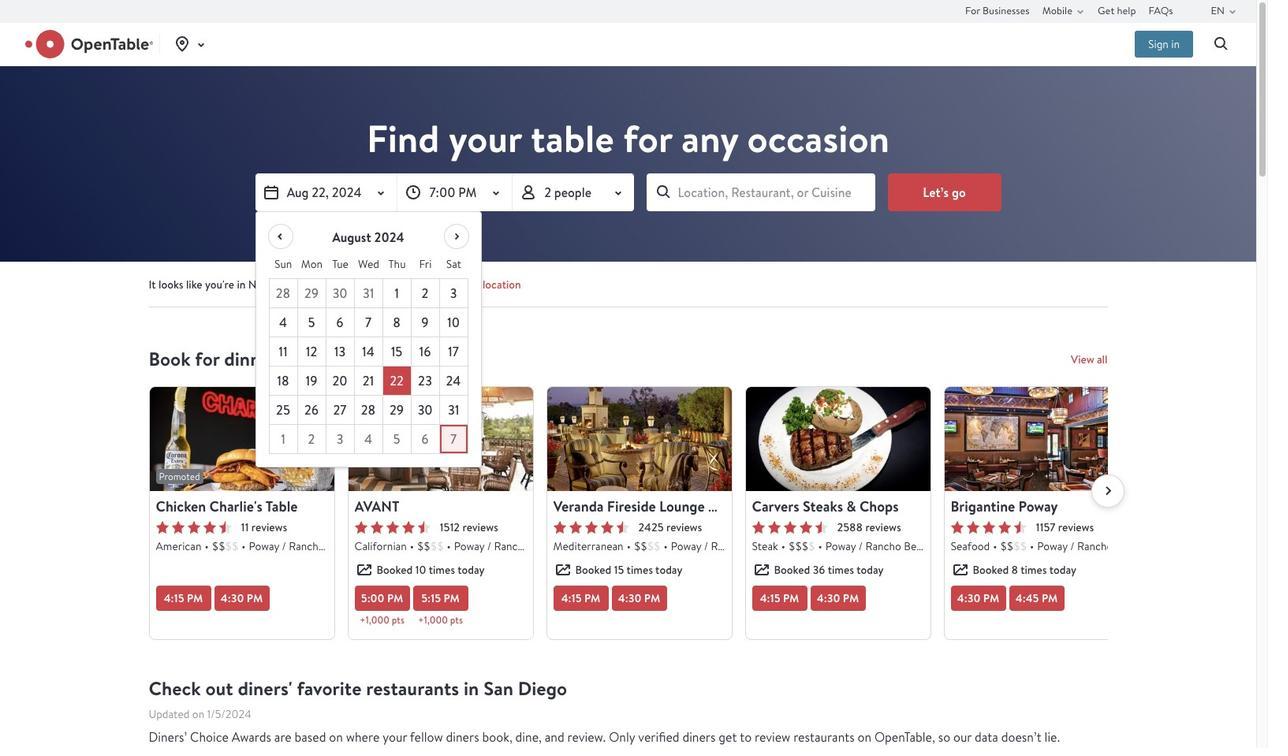 Task type: locate. For each thing, give the bounding box(es) containing it.
poway / rancho bernardo down table
[[249, 540, 372, 554]]

4:30 pm down 11 reviews
[[221, 591, 263, 607]]

0 vertical spatial 7 button
[[355, 308, 383, 338]]

3 $$ from the left
[[417, 540, 431, 554]]

4:30 pm left 4:45
[[958, 591, 1000, 607]]

0 horizontal spatial in
[[237, 278, 246, 292]]

$$ $$ up booked 10 times today
[[417, 540, 444, 554]]

5:15
[[421, 591, 441, 607]]

1 horizontal spatial 2
[[422, 285, 429, 302]]

poway for veranda fireside lounge & restaurant
[[671, 540, 702, 554]]

0 horizontal spatial 2024
[[332, 184, 362, 201]]

/ down 1512 reviews
[[487, 540, 492, 554]]

0 horizontal spatial san
[[280, 278, 297, 292]]

1512
[[440, 521, 460, 535]]

0 horizontal spatial 4.6 stars image
[[752, 522, 828, 534]]

30 down 23 button in the left of the page
[[418, 402, 433, 419]]

times for veranda fireside lounge & restaurant
[[627, 563, 653, 578]]

8 inside "button"
[[393, 314, 401, 331]]

+1,000 down 5:15
[[418, 615, 448, 627]]

your up 7:00 pm
[[449, 113, 522, 165]]

7 button up 14
[[355, 308, 383, 338]]

3 / from the left
[[704, 540, 709, 554]]

30 right diego. on the left of the page
[[332, 285, 348, 302]]

2 button
[[411, 279, 440, 308], [298, 425, 326, 454]]

pts inside "5:00 pm +1,000 pts"
[[392, 615, 405, 627]]

4 rancho from the left
[[866, 540, 902, 554]]

4 times from the left
[[1021, 563, 1047, 578]]

2 4:15 from the left
[[561, 591, 582, 607]]

0 horizontal spatial get
[[424, 278, 442, 292]]

rancho left 'steak'
[[711, 540, 747, 554]]

2 4:30 pm link from the left
[[612, 586, 667, 611]]

5 reviews from the left
[[1059, 521, 1094, 535]]

21
[[363, 372, 374, 390]]

11 for 11 reviews
[[241, 521, 249, 535]]

2588
[[838, 521, 863, 535]]

correct?
[[355, 278, 396, 292]]

21 button
[[355, 367, 383, 396]]

1 for the topmost the 1 button
[[395, 285, 399, 302]]

15 down mediterranean
[[614, 563, 624, 578]]

pm inside the '4:45 pm' link
[[1042, 591, 1058, 607]]

mon
[[301, 257, 323, 271]]

0 horizontal spatial 4.5 stars image
[[156, 522, 232, 534]]

/ for chicken charlie's table
[[282, 540, 286, 554]]

20
[[333, 372, 348, 390]]

3 times from the left
[[828, 563, 854, 578]]

31 button down 24
[[440, 396, 468, 425]]

30
[[332, 285, 348, 302], [418, 402, 433, 419]]

0 horizontal spatial 28 button
[[269, 279, 298, 308]]

2 4:15 pm from the left
[[561, 591, 601, 607]]

7 button down 24 button on the left of page
[[440, 425, 468, 454]]

1 vertical spatial 28
[[361, 402, 376, 419]]

your inside check out diners' favorite restaurants in san diego updated on 1/5/2024 diners' choice awards are based on where your fellow diners book, dine, and review. only verified diners get to review restaurants on opentable, so our data doesn't lie.
[[383, 730, 407, 746]]

0 horizontal spatial 30
[[332, 285, 348, 302]]

1 down thursday element
[[395, 285, 399, 302]]

2 / from the left
[[487, 540, 492, 554]]

4:15 pm down 'american'
[[164, 591, 203, 607]]

location
[[483, 278, 521, 292]]

1 horizontal spatial &
[[847, 497, 857, 517]]

1 / from the left
[[282, 540, 286, 554]]

your left fellow
[[383, 730, 407, 746]]

0 horizontal spatial 31 button
[[355, 279, 383, 308]]

1 times from the left
[[429, 563, 455, 578]]

4:30 pm down booked 15 times today
[[618, 591, 661, 607]]

7 down 24 button on the left of page
[[450, 431, 457, 448]]

+1,000 inside "5:00 pm +1,000 pts"
[[360, 615, 390, 627]]

bernardo for table
[[327, 540, 372, 554]]

& right lounge on the right bottom
[[709, 497, 718, 517]]

thursday element
[[383, 250, 411, 279]]

1 horizontal spatial 4:15 pm link
[[553, 586, 609, 611]]

lie.
[[1045, 730, 1061, 746]]

10 right 9 button
[[447, 314, 460, 331]]

get inside button
[[1098, 4, 1115, 17]]

$
[[809, 540, 816, 554]]

10 up 5:15
[[415, 563, 426, 578]]

1 vertical spatial 10
[[415, 563, 426, 578]]

rancho down 1157 reviews
[[1078, 540, 1114, 554]]

7
[[365, 314, 372, 331], [450, 431, 457, 448]]

3 for the bottom 3 button
[[337, 431, 344, 448]]

reviews down lounge on the right bottom
[[667, 521, 702, 535]]

4 poway / rancho bernardo from the left
[[826, 540, 949, 554]]

3 $$ $$ from the left
[[634, 540, 661, 554]]

6 up 13
[[336, 314, 344, 331]]

diners
[[446, 730, 479, 746], [683, 730, 716, 746]]

4:15 pm link down 'american'
[[156, 586, 211, 611]]

diego.
[[300, 278, 331, 292]]

7 left 8 "button"
[[365, 314, 372, 331]]

4 bernardo from the left
[[904, 540, 949, 554]]

1 vertical spatial 1
[[281, 431, 285, 448]]

find your table for any occasion
[[367, 113, 890, 165]]

1 +1,000 from the left
[[360, 615, 390, 627]]

poway down 11 reviews
[[249, 540, 279, 554]]

poway / rancho bernardo down 1157 reviews
[[1038, 540, 1161, 554]]

30 button down "tuesday" element at the left of page
[[326, 279, 355, 308]]

2 pts from the left
[[450, 615, 463, 627]]

0 vertical spatial 1 button
[[383, 279, 411, 308]]

0 horizontal spatial 10
[[415, 563, 426, 578]]

today for veranda
[[656, 563, 683, 578]]

1 pts from the left
[[392, 615, 405, 627]]

28 button down sunday element
[[269, 279, 298, 308]]

reviews right the 1512
[[463, 521, 498, 535]]

1 button down thursday element
[[383, 279, 411, 308]]

2 4.6 stars image from the left
[[951, 522, 1027, 534]]

tuesday element
[[326, 250, 355, 279]]

10 inside button
[[447, 314, 460, 331]]

1
[[395, 285, 399, 302], [281, 431, 285, 448]]

1 horizontal spatial 4 button
[[355, 425, 383, 454]]

poway down 1512 reviews
[[454, 540, 485, 554]]

1 vertical spatial restaurants
[[794, 730, 855, 746]]

3 booked from the left
[[774, 563, 810, 578]]

1 horizontal spatial 31 button
[[440, 396, 468, 425]]

28 right 27 button
[[361, 402, 376, 419]]

16 button
[[411, 338, 440, 367]]

1 vertical spatial 8
[[1012, 563, 1019, 578]]

0 horizontal spatial 8
[[393, 314, 401, 331]]

2 horizontal spatial 4:15
[[760, 591, 781, 607]]

let's go button
[[888, 174, 1002, 211]]

27
[[333, 402, 347, 419]]

4:15 down 'steak'
[[760, 591, 781, 607]]

choice
[[190, 730, 229, 746]]

2 +1,000 from the left
[[418, 615, 448, 627]]

$$
[[212, 540, 225, 554], [225, 540, 239, 554], [417, 540, 431, 554], [431, 540, 444, 554], [634, 540, 648, 554], [648, 540, 661, 554], [1001, 540, 1014, 554], [1014, 540, 1027, 554]]

36
[[813, 563, 826, 578]]

5 poway / rancho bernardo from the left
[[1038, 540, 1161, 554]]

$$ $$ up booked 8 times today at the right bottom of the page
[[1001, 540, 1027, 554]]

0 horizontal spatial 4 button
[[269, 308, 298, 338]]

1 rancho from the left
[[289, 540, 325, 554]]

31
[[363, 285, 374, 302], [448, 402, 459, 419]]

4.6 stars image for brigantine
[[951, 522, 1027, 534]]

1 vertical spatial 28 button
[[355, 396, 383, 425]]

times down 2425
[[627, 563, 653, 578]]

11 inside '11' button
[[279, 343, 288, 361]]

4:15 down 'american'
[[164, 591, 184, 607]]

0 vertical spatial 30
[[332, 285, 348, 302]]

0 horizontal spatial restaurants
[[366, 676, 459, 702]]

1 $$ from the left
[[212, 540, 225, 554]]

7:00
[[430, 184, 456, 201]]

2 down 26 button
[[308, 431, 315, 448]]

poway / rancho bernardo for chicken
[[249, 540, 372, 554]]

help
[[1118, 4, 1137, 17]]

booked down the californian
[[377, 563, 413, 578]]

pts inside 5:15 pm +1,000 pts
[[450, 615, 463, 627]]

/ down 2588 reviews
[[859, 540, 863, 554]]

0 horizontal spatial 7
[[365, 314, 372, 331]]

today
[[458, 563, 485, 578], [656, 563, 683, 578], [857, 563, 884, 578], [1050, 563, 1077, 578]]

on up choice
[[192, 708, 204, 722]]

diners left book,
[[446, 730, 479, 746]]

get for get help
[[1098, 4, 1115, 17]]

sign in
[[1149, 37, 1180, 51]]

4:15 pm link down 'steak'
[[752, 586, 808, 611]]

booked
[[377, 563, 413, 578], [576, 563, 612, 578], [774, 563, 810, 578], [973, 563, 1009, 578]]

1 reviews from the left
[[252, 521, 287, 535]]

6 for the bottom 6 button
[[422, 431, 429, 448]]

3 bernardo from the left
[[750, 540, 794, 554]]

mobile button
[[1043, 0, 1090, 22]]

pm
[[459, 184, 477, 201], [187, 591, 203, 607], [247, 591, 263, 607], [387, 591, 403, 607], [444, 591, 460, 607], [585, 591, 601, 607], [644, 591, 661, 607], [783, 591, 800, 607], [843, 591, 859, 607], [984, 591, 1000, 607], [1042, 591, 1058, 607]]

0 vertical spatial 2024
[[332, 184, 362, 201]]

0 horizontal spatial 29 button
[[298, 279, 326, 308]]

august 2024 grid
[[269, 250, 468, 454]]

booked for brigantine poway
[[973, 563, 1009, 578]]

1 horizontal spatial 4
[[364, 431, 372, 448]]

reviews down chops
[[866, 521, 902, 535]]

$$ $$ for avant
[[417, 540, 444, 554]]

4 $$ $$ from the left
[[1001, 540, 1027, 554]]

chops
[[860, 497, 899, 517]]

to
[[740, 730, 752, 746]]

rancho down 1512 reviews
[[494, 540, 530, 554]]

0 horizontal spatial 3 button
[[326, 425, 355, 454]]

saturday element
[[440, 250, 468, 279]]

reviews for chicken
[[252, 521, 287, 535]]

6
[[336, 314, 344, 331], [422, 431, 429, 448]]

pts down "5:15 pm" "link"
[[450, 615, 463, 627]]

3 rancho from the left
[[711, 540, 747, 554]]

0 vertical spatial 4
[[279, 314, 287, 331]]

5:15 pm +1,000 pts
[[418, 591, 463, 627]]

rancho for chicken
[[289, 540, 325, 554]]

0 horizontal spatial 1
[[281, 431, 285, 448]]

veranda
[[553, 497, 604, 517]]

7 for right 7 button
[[450, 431, 457, 448]]

0 horizontal spatial pts
[[392, 615, 405, 627]]

+1,000 down 5:00
[[360, 615, 390, 627]]

Please input a Location, Restaurant or Cuisine field
[[647, 174, 875, 211]]

bernardo
[[327, 540, 372, 554], [533, 540, 577, 554], [750, 540, 794, 554], [904, 540, 949, 554], [1116, 540, 1161, 554]]

5 button down 22 button
[[383, 425, 411, 454]]

1 for bottom the 1 button
[[281, 431, 285, 448]]

/ down lounge on the right bottom
[[704, 540, 709, 554]]

1 horizontal spatial 4.6 stars image
[[951, 522, 1027, 534]]

9 button
[[411, 308, 440, 338]]

san inside check out diners' favorite restaurants in san diego updated on 1/5/2024 diners' choice awards are based on where your fellow diners book, dine, and review. only verified diners get to review restaurants on opentable, so our data doesn't lie.
[[484, 676, 514, 702]]

chicken charlie's table
[[156, 497, 298, 517]]

seafood
[[951, 540, 990, 554]]

8 $$ from the left
[[1014, 540, 1027, 554]]

san for diego.
[[280, 278, 297, 292]]

restaurants right review
[[794, 730, 855, 746]]

1 horizontal spatial pts
[[450, 615, 463, 627]]

2 horizontal spatial 2
[[545, 184, 552, 201]]

1 vertical spatial 2024
[[374, 229, 405, 246]]

1 horizontal spatial 15
[[614, 563, 624, 578]]

1 poway / rancho bernardo from the left
[[249, 540, 372, 554]]

5
[[308, 314, 315, 331], [393, 431, 400, 448]]

rancho down table
[[289, 540, 325, 554]]

1 vertical spatial 3
[[337, 431, 344, 448]]

1 today from the left
[[458, 563, 485, 578]]

1 vertical spatial 3 button
[[326, 425, 355, 454]]

1 horizontal spatial for
[[624, 113, 673, 165]]

you're
[[205, 278, 234, 292]]

on
[[192, 708, 204, 722], [329, 730, 343, 746], [858, 730, 872, 746]]

2 down friday element
[[422, 285, 429, 302]]

4:30 pm link left 4:45
[[951, 586, 1006, 611]]

booked for avant
[[377, 563, 413, 578]]

view
[[1071, 353, 1095, 367]]

3 4:30 from the left
[[817, 591, 841, 607]]

diners left the get
[[683, 730, 716, 746]]

3 reviews from the left
[[667, 521, 702, 535]]

not
[[334, 278, 352, 292]]

3 poway / rancho bernardo from the left
[[671, 540, 794, 554]]

1 4.6 stars image from the left
[[752, 522, 828, 534]]

0 horizontal spatial 4:15 pm link
[[156, 586, 211, 611]]

in left north
[[237, 278, 246, 292]]

1 horizontal spatial 6 button
[[411, 425, 440, 454]]

businesses
[[983, 4, 1030, 17]]

a photo of chicken charlie's table restaurant image
[[150, 387, 334, 492]]

1 horizontal spatial in
[[464, 676, 479, 702]]

2 booked from the left
[[576, 563, 612, 578]]

2 4:15 pm link from the left
[[553, 586, 609, 611]]

4 button down it looks like you're in north san diego. not correct?
[[269, 308, 298, 338]]

4:30 pm link down 11 reviews
[[214, 586, 269, 611]]

2 button up 9
[[411, 279, 440, 308]]

times for brigantine poway
[[1021, 563, 1047, 578]]

4.5 stars image up mediterranean
[[553, 522, 629, 534]]

on right the based
[[329, 730, 343, 746]]

1 horizontal spatial +1,000
[[418, 615, 448, 627]]

28 for leftmost 28 button
[[276, 285, 291, 302]]

None field
[[647, 174, 875, 211]]

11 for 11
[[279, 343, 288, 361]]

1 horizontal spatial 31
[[448, 402, 459, 419]]

4:30 pm link
[[214, 586, 269, 611], [612, 586, 667, 611], [811, 586, 866, 611], [951, 586, 1006, 611]]

$$ $$
[[212, 540, 239, 554], [417, 540, 444, 554], [634, 540, 661, 554], [1001, 540, 1027, 554]]

poway / rancho bernardo down 1512 reviews
[[454, 540, 577, 554]]

1 horizontal spatial 11
[[279, 343, 288, 361]]

2 today from the left
[[656, 563, 683, 578]]

1 horizontal spatial 29 button
[[383, 396, 411, 425]]

1 horizontal spatial 4:15
[[561, 591, 582, 607]]

rancho for veranda
[[711, 540, 747, 554]]

san left the diego
[[484, 676, 514, 702]]

1 horizontal spatial san
[[484, 676, 514, 702]]

for right book
[[195, 346, 220, 372]]

pts for 5:00 pm
[[392, 615, 405, 627]]

2 bernardo from the left
[[533, 540, 577, 554]]

2 4:30 from the left
[[618, 591, 642, 607]]

check out diners' favorite restaurants in san diego updated on 1/5/2024 diners' choice awards are based on where your fellow diners book, dine, and review. only verified diners get to review restaurants on opentable, so our data doesn't lie.
[[149, 676, 1061, 746]]

0 vertical spatial 3
[[450, 285, 457, 302]]

1 vertical spatial 7 button
[[440, 425, 468, 454]]

4.5 stars image
[[156, 522, 232, 534], [553, 522, 629, 534]]

2 $$ $$ from the left
[[417, 540, 444, 554]]

0 horizontal spatial +1,000
[[360, 615, 390, 627]]

bernardo for lounge
[[750, 540, 794, 554]]

a photo of veranda fireside lounge & restaurant restaurant image
[[547, 387, 732, 492]]

aug 22, 2024
[[287, 184, 362, 201]]

wednesday element
[[355, 250, 383, 279]]

11
[[279, 343, 288, 361], [241, 521, 249, 535]]

diners'
[[238, 676, 292, 702]]

12
[[306, 343, 317, 361]]

poway for chicken charlie's table
[[249, 540, 279, 554]]

4 booked from the left
[[973, 563, 1009, 578]]

in left the diego
[[464, 676, 479, 702]]

+1,000 inside 5:15 pm +1,000 pts
[[418, 615, 448, 627]]

1 4:30 from the left
[[221, 591, 244, 607]]

4 button down 21 button
[[355, 425, 383, 454]]

28 button right 27
[[355, 396, 383, 425]]

1 horizontal spatial 7
[[450, 431, 457, 448]]

1 horizontal spatial 4:15 pm
[[561, 591, 601, 607]]

15 right 14 button
[[391, 343, 403, 361]]

today down 2588 reviews
[[857, 563, 884, 578]]

24
[[446, 372, 461, 390]]

25
[[276, 402, 290, 419]]

5 $$ from the left
[[634, 540, 648, 554]]

3 down 27 button
[[337, 431, 344, 448]]

/ down 11 reviews
[[282, 540, 286, 554]]

1 horizontal spatial get
[[1098, 4, 1115, 17]]

4 $$ from the left
[[431, 540, 444, 554]]

8 left 9
[[393, 314, 401, 331]]

5 bernardo from the left
[[1116, 540, 1161, 554]]

0 vertical spatial 15
[[391, 343, 403, 361]]

15
[[391, 343, 403, 361], [614, 563, 624, 578]]

18
[[277, 372, 289, 390]]

review
[[755, 730, 791, 746]]

0 vertical spatial 2
[[545, 184, 552, 201]]

get inside button
[[424, 278, 442, 292]]

3 4:15 pm link from the left
[[752, 586, 808, 611]]

booked down seafood
[[973, 563, 1009, 578]]

29 button down monday element
[[298, 279, 326, 308]]

booked for carvers steaks & chops
[[774, 563, 810, 578]]

19
[[306, 372, 318, 390]]

1 4.5 stars image from the left
[[156, 522, 232, 534]]

/ for carvers steaks & chops
[[859, 540, 863, 554]]

0 vertical spatial 5 button
[[298, 308, 326, 338]]

30 button down 23
[[411, 396, 440, 425]]

27 button
[[326, 396, 355, 425]]

californian
[[355, 540, 407, 554]]

poway / rancho bernardo down restaurant
[[671, 540, 794, 554]]

4:15 pm
[[164, 591, 203, 607], [561, 591, 601, 607], [760, 591, 800, 607]]

0 horizontal spatial 29
[[305, 285, 319, 302]]

0 horizontal spatial 1 button
[[269, 425, 298, 454]]

2 horizontal spatial 4:15 pm link
[[752, 586, 808, 611]]

6 button down 23 button in the left of the page
[[411, 425, 440, 454]]

2 left people
[[545, 184, 552, 201]]

4 up '11' button
[[279, 314, 287, 331]]

1 horizontal spatial 8
[[1012, 563, 1019, 578]]

0 horizontal spatial 4
[[279, 314, 287, 331]]

2024 up thu
[[374, 229, 405, 246]]

3 4:15 pm from the left
[[760, 591, 800, 607]]

0 vertical spatial 28
[[276, 285, 291, 302]]

poway / rancho bernardo down 2588 reviews
[[826, 540, 949, 554]]

4
[[279, 314, 287, 331], [364, 431, 372, 448]]

it
[[149, 278, 156, 292]]

4 today from the left
[[1050, 563, 1077, 578]]

0 vertical spatial 11
[[279, 343, 288, 361]]

5 rancho from the left
[[1078, 540, 1114, 554]]

4:30
[[221, 591, 244, 607], [618, 591, 642, 607], [817, 591, 841, 607], [958, 591, 981, 607]]

all
[[1097, 353, 1108, 367]]

pts down 5:00 pm link
[[392, 615, 405, 627]]

11 button
[[269, 338, 298, 367]]

diners'
[[149, 730, 187, 746]]

3 today from the left
[[857, 563, 884, 578]]

4:30 down booked 15 times today
[[618, 591, 642, 607]]

+1,000 for 5:00
[[360, 615, 390, 627]]

a photo of carvers steaks & chops restaurant image
[[746, 387, 931, 492]]

0 vertical spatial get
[[1098, 4, 1115, 17]]

0 horizontal spatial 11
[[241, 521, 249, 535]]

4:30 for first 4:15 pm link from the left
[[221, 591, 244, 607]]

0 horizontal spatial 4:15
[[164, 591, 184, 607]]

4.6 stars image down the brigantine
[[951, 522, 1027, 534]]

1 horizontal spatial 1
[[395, 285, 399, 302]]

times for carvers steaks & chops
[[828, 563, 854, 578]]

0 horizontal spatial 2
[[308, 431, 315, 448]]

get left help
[[1098, 4, 1115, 17]]

4:15 pm link
[[156, 586, 211, 611], [553, 586, 609, 611], [752, 586, 808, 611]]

book
[[149, 346, 191, 372]]

4.6 stars image
[[752, 522, 828, 534], [951, 522, 1027, 534]]

pts for 5:15 pm
[[450, 615, 463, 627]]

1 vertical spatial san
[[484, 676, 514, 702]]

15 inside 'button'
[[391, 343, 403, 361]]

4:15 pm down 'steak'
[[760, 591, 800, 607]]

4.6 stars image up $$$
[[752, 522, 828, 534]]

4:30 pm link down booked 36 times today
[[811, 586, 866, 611]]

2 rancho from the left
[[494, 540, 530, 554]]

1 $$ $$ from the left
[[212, 540, 239, 554]]

2 4.5 stars image from the left
[[553, 522, 629, 534]]

poway
[[1019, 497, 1058, 517], [249, 540, 279, 554], [454, 540, 485, 554], [671, 540, 702, 554], [826, 540, 856, 554], [1038, 540, 1068, 554]]

0 horizontal spatial 3
[[337, 431, 344, 448]]

1 booked from the left
[[377, 563, 413, 578]]

0 vertical spatial 1
[[395, 285, 399, 302]]

1157 reviews
[[1036, 521, 1094, 535]]

today up "5:15 pm" "link"
[[458, 563, 485, 578]]

poway for avant
[[454, 540, 485, 554]]

for left any
[[624, 113, 673, 165]]

5 / from the left
[[1071, 540, 1075, 554]]

4 / from the left
[[859, 540, 863, 554]]

our
[[954, 730, 972, 746]]

check
[[149, 676, 201, 702]]

1 vertical spatial 7
[[450, 431, 457, 448]]

1 horizontal spatial 2 button
[[411, 279, 440, 308]]

4 reviews from the left
[[866, 521, 902, 535]]

times right "36" at the bottom right of page
[[828, 563, 854, 578]]

today up the '4:45 pm' link
[[1050, 563, 1077, 578]]

booked down mediterranean
[[576, 563, 612, 578]]

$$$
[[789, 540, 809, 554]]

restaurants up fellow
[[366, 676, 459, 702]]

poway for carvers steaks & chops
[[826, 540, 856, 554]]

get down fri
[[424, 278, 442, 292]]

1 4:15 from the left
[[164, 591, 184, 607]]

pm inside "5:00 pm +1,000 pts"
[[387, 591, 403, 607]]

reviews for carvers
[[866, 521, 902, 535]]

poway for brigantine poway
[[1038, 540, 1068, 554]]

29 for the right 29 button
[[390, 402, 404, 419]]

7 $$ from the left
[[1001, 540, 1014, 554]]

0 horizontal spatial &
[[709, 497, 718, 517]]

& up 2588
[[847, 497, 857, 517]]

3 4:15 from the left
[[760, 591, 781, 607]]

$$ $$ down 2425
[[634, 540, 661, 554]]

1 bernardo from the left
[[327, 540, 372, 554]]

2 diners from the left
[[683, 730, 716, 746]]

poway down 2588
[[826, 540, 856, 554]]

2 times from the left
[[627, 563, 653, 578]]

poway down 2425 reviews
[[671, 540, 702, 554]]

0 vertical spatial san
[[280, 278, 297, 292]]



Task type: vqa. For each thing, say whether or not it's contained in the screenshot.


Task type: describe. For each thing, give the bounding box(es) containing it.
times for avant
[[429, 563, 455, 578]]

poway / rancho bernardo for carvers
[[826, 540, 949, 554]]

2 people
[[545, 184, 592, 201]]

aug
[[287, 184, 309, 201]]

review.
[[568, 730, 606, 746]]

4 4:30 from the left
[[958, 591, 981, 607]]

3 4:30 pm link from the left
[[811, 586, 866, 611]]

search icon image
[[1213, 35, 1232, 54]]

4.4 stars image
[[355, 522, 430, 534]]

0 vertical spatial 3 button
[[440, 279, 468, 308]]

in inside button
[[1172, 37, 1180, 51]]

14
[[362, 343, 375, 361]]

faqs button
[[1149, 0, 1174, 22]]

1 4:15 pm from the left
[[164, 591, 203, 607]]

4:15 pm link for veranda fireside lounge & restaurant
[[553, 586, 609, 611]]

fireside
[[607, 497, 656, 517]]

find
[[367, 113, 440, 165]]

aug 22, 2024 button
[[255, 174, 397, 211]]

1 vertical spatial 30
[[418, 402, 433, 419]]

/ for brigantine poway
[[1071, 540, 1075, 554]]

+1,000 for 5:15
[[418, 615, 448, 627]]

11 reviews
[[241, 521, 287, 535]]

1 vertical spatial 1 button
[[269, 425, 298, 454]]

4.5 stars image for chicken
[[156, 522, 232, 534]]

0 vertical spatial your
[[449, 113, 522, 165]]

14 button
[[355, 338, 383, 367]]

0 vertical spatial 31 button
[[355, 279, 383, 308]]

5:00 pm +1,000 pts
[[360, 591, 405, 627]]

get current location button
[[402, 275, 521, 294]]

16
[[419, 343, 431, 361]]

4:15 for veranda
[[561, 591, 582, 607]]

4 4:30 pm link from the left
[[951, 586, 1006, 611]]

1 4:30 pm from the left
[[221, 591, 263, 607]]

2588 reviews
[[838, 521, 902, 535]]

1 horizontal spatial on
[[329, 730, 343, 746]]

diego
[[518, 676, 567, 702]]

0 vertical spatial for
[[624, 113, 673, 165]]

booked 36 times today
[[774, 563, 884, 578]]

26 button
[[298, 396, 326, 425]]

1 vertical spatial 31 button
[[440, 396, 468, 425]]

4 4:30 pm from the left
[[958, 591, 1000, 607]]

2 poway / rancho bernardo from the left
[[454, 540, 577, 554]]

1 horizontal spatial 7 button
[[440, 425, 468, 454]]

so
[[939, 730, 951, 746]]

based
[[295, 730, 326, 746]]

let's go
[[923, 184, 966, 201]]

0 horizontal spatial on
[[192, 708, 204, 722]]

4:45 pm link
[[1010, 586, 1065, 611]]

28 for 28 button to the right
[[361, 402, 376, 419]]

1 vertical spatial 31
[[448, 402, 459, 419]]

0 vertical spatial 4 button
[[269, 308, 298, 338]]

1 horizontal spatial 5
[[393, 431, 400, 448]]

wed
[[358, 257, 379, 271]]

book,
[[482, 730, 513, 746]]

7:00 pm
[[430, 184, 477, 201]]

friday element
[[411, 250, 440, 279]]

en button
[[1212, 0, 1243, 22]]

0 vertical spatial 29 button
[[298, 279, 326, 308]]

1/5/2024
[[207, 708, 251, 722]]

2 reviews from the left
[[463, 521, 498, 535]]

0 vertical spatial restaurants
[[366, 676, 459, 702]]

1 vertical spatial 30 button
[[411, 396, 440, 425]]

6 for the topmost 6 button
[[336, 314, 344, 331]]

updated
[[149, 708, 190, 722]]

get help button
[[1098, 0, 1137, 22]]

sunday element
[[269, 250, 298, 279]]

charlie's
[[210, 497, 263, 517]]

view all
[[1071, 353, 1108, 367]]

20 button
[[326, 367, 355, 396]]

/ for avant
[[487, 540, 492, 554]]

1 horizontal spatial 5 button
[[383, 425, 411, 454]]

booked 8 times today
[[973, 563, 1077, 578]]

bernardo for &
[[904, 540, 949, 554]]

poway up 1157
[[1019, 497, 1058, 517]]

for businesses button
[[966, 0, 1030, 22]]

in inside check out diners' favorite restaurants in san diego updated on 1/5/2024 diners' choice awards are based on where your fellow diners book, dine, and review. only verified diners get to review restaurants on opentable, so our data doesn't lie.
[[464, 676, 479, 702]]

2425
[[639, 521, 664, 535]]

2 $$ from the left
[[225, 540, 239, 554]]

17
[[448, 343, 459, 361]]

out
[[206, 676, 233, 702]]

4:15 pm for carvers steaks & chops
[[760, 591, 800, 607]]

for businesses
[[966, 4, 1030, 17]]

$$ $$ for brigantine poway
[[1001, 540, 1027, 554]]

for
[[966, 4, 981, 17]]

1 vertical spatial 2 button
[[298, 425, 326, 454]]

15 button
[[383, 338, 411, 367]]

4:30 for veranda fireside lounge & restaurant's 4:15 pm link
[[618, 591, 642, 607]]

en
[[1212, 4, 1225, 17]]

avant
[[355, 497, 400, 517]]

mobile
[[1043, 4, 1073, 17]]

1 vertical spatial 15
[[614, 563, 624, 578]]

today for brigantine
[[1050, 563, 1077, 578]]

0 horizontal spatial 31
[[363, 285, 374, 302]]

and
[[545, 730, 565, 746]]

26
[[305, 402, 319, 419]]

poway / rancho bernardo for veranda
[[671, 540, 794, 554]]

1 vertical spatial 4 button
[[355, 425, 383, 454]]

current
[[445, 278, 480, 292]]

view all link
[[1071, 352, 1108, 368]]

4:15 pm link for carvers steaks & chops
[[752, 586, 808, 611]]

today for carvers
[[857, 563, 884, 578]]

reviews for veranda
[[667, 521, 702, 535]]

1 vertical spatial in
[[237, 278, 246, 292]]

a photo of brigantine poway restaurant image
[[945, 387, 1129, 492]]

4:30 for carvers steaks & chops 4:15 pm link
[[817, 591, 841, 607]]

are
[[274, 730, 292, 746]]

1 4:15 pm link from the left
[[156, 586, 211, 611]]

1 vertical spatial 4
[[364, 431, 372, 448]]

4:15 pm for veranda fireside lounge & restaurant
[[561, 591, 601, 607]]

1 vertical spatial 2
[[422, 285, 429, 302]]

table
[[266, 497, 298, 517]]

$$ $$ for chicken charlie's table
[[212, 540, 239, 554]]

a photo of avant restaurant image
[[348, 387, 533, 492]]

brigantine poway
[[951, 497, 1058, 517]]

2 & from the left
[[847, 497, 857, 517]]

restaurant
[[722, 497, 789, 517]]

rancho for brigantine
[[1078, 540, 1114, 554]]

booked 15 times today
[[576, 563, 683, 578]]

4:15 for carvers
[[760, 591, 781, 607]]

13 button
[[326, 338, 355, 367]]

table
[[531, 113, 614, 165]]

august
[[332, 229, 371, 246]]

thu
[[389, 257, 406, 271]]

monday element
[[298, 250, 326, 279]]

1 vertical spatial 6 button
[[411, 425, 440, 454]]

6 $$ from the left
[[648, 540, 661, 554]]

north
[[248, 278, 277, 292]]

get help
[[1098, 4, 1137, 17]]

2 4:30 pm from the left
[[618, 591, 661, 607]]

3 4:30 pm from the left
[[817, 591, 859, 607]]

3 for the top 3 button
[[450, 285, 457, 302]]

sat
[[446, 257, 462, 271]]

get current location
[[424, 278, 521, 292]]

brigantine
[[951, 497, 1016, 517]]

get
[[719, 730, 737, 746]]

opentable,
[[875, 730, 936, 746]]

4.6 stars image for carvers
[[752, 522, 828, 534]]

only
[[609, 730, 635, 746]]

lounge
[[660, 497, 705, 517]]

doesn't
[[1002, 730, 1042, 746]]

veranda fireside lounge & restaurant
[[553, 497, 789, 517]]

pm inside 5:15 pm +1,000 pts
[[444, 591, 460, 607]]

7 for topmost 7 button
[[365, 314, 372, 331]]

8 button
[[383, 308, 411, 338]]

2 horizontal spatial on
[[858, 730, 872, 746]]

dinner
[[224, 346, 277, 372]]

like
[[186, 278, 202, 292]]

poway / rancho bernardo for brigantine
[[1038, 540, 1161, 554]]

1 diners from the left
[[446, 730, 479, 746]]

promoted
[[159, 471, 200, 483]]

22,
[[312, 184, 329, 201]]

0 vertical spatial 5
[[308, 314, 315, 331]]

1 vertical spatial for
[[195, 346, 220, 372]]

22
[[390, 372, 404, 390]]

sign
[[1149, 37, 1169, 51]]

looks
[[159, 278, 183, 292]]

get for get current location
[[424, 278, 442, 292]]

opentable logo image
[[25, 30, 153, 58]]

reviews for brigantine
[[1059, 521, 1094, 535]]

$$$ $
[[789, 540, 816, 554]]

carvers steaks & chops
[[752, 497, 899, 517]]

2024 inside dropdown button
[[332, 184, 362, 201]]

booked for veranda fireside lounge & restaurant
[[576, 563, 612, 578]]

23 button
[[411, 367, 440, 396]]

$$ $$ for veranda fireside lounge & restaurant
[[634, 540, 661, 554]]

4:45
[[1016, 591, 1040, 607]]

4.5 stars image for veranda
[[553, 522, 629, 534]]

1 4:30 pm link from the left
[[214, 586, 269, 611]]

tue
[[332, 257, 349, 271]]

san for diego
[[484, 676, 514, 702]]

steaks
[[803, 497, 844, 517]]

0 horizontal spatial 30 button
[[326, 279, 355, 308]]

steak
[[752, 540, 779, 554]]

1 & from the left
[[709, 497, 718, 517]]

sun
[[275, 257, 292, 271]]

29 for the top 29 button
[[305, 285, 319, 302]]

1 horizontal spatial 28 button
[[355, 396, 383, 425]]

rancho for carvers
[[866, 540, 902, 554]]

1 horizontal spatial restaurants
[[794, 730, 855, 746]]

1157
[[1036, 521, 1056, 535]]

/ for veranda fireside lounge & restaurant
[[704, 540, 709, 554]]

0 vertical spatial 6 button
[[326, 308, 355, 338]]

0 horizontal spatial 5 button
[[298, 308, 326, 338]]



